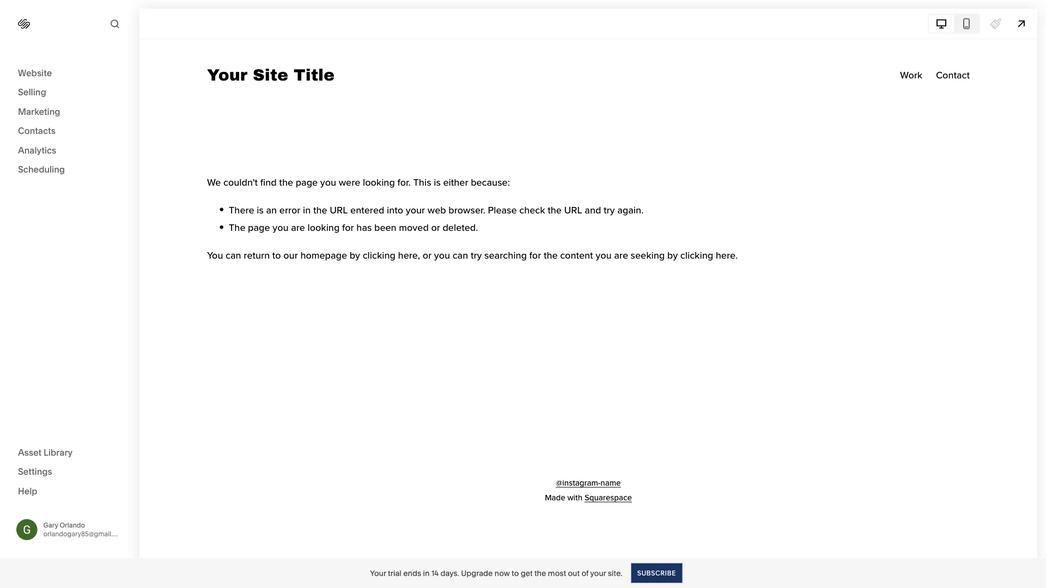 Task type: vqa. For each thing, say whether or not it's contained in the screenshot.
Your trial ends in 14 days. Upgrade now to get the most out of your site.
yes



Task type: locate. For each thing, give the bounding box(es) containing it.
help link
[[18, 486, 37, 498]]

subscribe button
[[632, 564, 682, 584]]

the
[[535, 569, 546, 578]]

gary
[[43, 522, 58, 530]]

trial
[[388, 569, 402, 578]]

upgrade
[[461, 569, 493, 578]]

to
[[512, 569, 519, 578]]

orlando
[[60, 522, 85, 530]]

scheduling link
[[18, 164, 121, 177]]

out
[[568, 569, 580, 578]]

in
[[423, 569, 430, 578]]

asset
[[18, 448, 42, 458]]

your
[[591, 569, 606, 578]]

orlandogary85@gmail.com
[[43, 531, 127, 538]]

gary orlando orlandogary85@gmail.com
[[43, 522, 127, 538]]

now
[[495, 569, 510, 578]]

scheduling
[[18, 164, 65, 175]]

asset library link
[[18, 447, 121, 460]]

14
[[432, 569, 439, 578]]

your trial ends in 14 days. upgrade now to get the most out of your site.
[[370, 569, 623, 578]]

library
[[44, 448, 73, 458]]

tab list
[[930, 15, 980, 32]]

settings link
[[18, 466, 121, 479]]

marketing link
[[18, 106, 121, 119]]

asset library
[[18, 448, 73, 458]]

of
[[582, 569, 589, 578]]



Task type: describe. For each thing, give the bounding box(es) containing it.
subscribe
[[638, 570, 676, 578]]

most
[[548, 569, 566, 578]]

analytics link
[[18, 144, 121, 157]]

your
[[370, 569, 386, 578]]

website link
[[18, 67, 121, 80]]

marketing
[[18, 106, 60, 117]]

selling link
[[18, 86, 121, 99]]

ends
[[404, 569, 421, 578]]

analytics
[[18, 145, 56, 156]]

selling
[[18, 87, 46, 98]]

help
[[18, 486, 37, 497]]

settings
[[18, 467, 52, 478]]

contacts
[[18, 126, 56, 136]]

site.
[[608, 569, 623, 578]]

website
[[18, 68, 52, 78]]

contacts link
[[18, 125, 121, 138]]

days.
[[441, 569, 459, 578]]

get
[[521, 569, 533, 578]]



